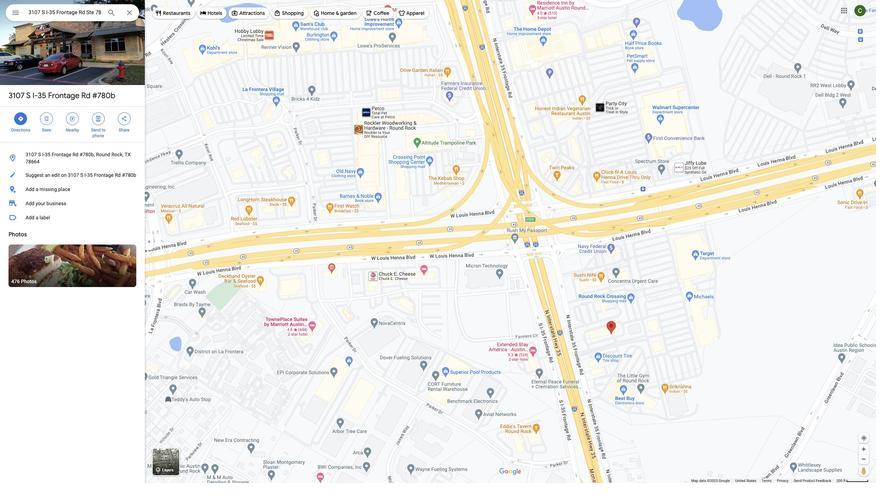 Task type: vqa. For each thing, say whether or not it's contained in the screenshot.
Google image
no



Task type: locate. For each thing, give the bounding box(es) containing it.
1 horizontal spatial rd
[[81, 91, 90, 101]]

2 a from the top
[[36, 215, 38, 221]]

suggest
[[26, 173, 44, 178]]

s up add a missing place button
[[80, 173, 83, 178]]

rd inside 3107 s i-35 frontage rd #780b, round rock, tx 78664
[[73, 152, 78, 158]]

hotels button
[[197, 5, 227, 22]]

a for label
[[36, 215, 38, 221]]

3107 up 78664
[[26, 152, 37, 158]]

#780b
[[92, 91, 115, 101], [122, 173, 136, 178]]

#780b down tx on the top
[[122, 173, 136, 178]]

garden
[[340, 10, 356, 16]]

nearby
[[66, 128, 79, 133]]

label
[[40, 215, 50, 221]]

0 vertical spatial add
[[26, 187, 34, 192]]

a
[[36, 187, 38, 192], [36, 215, 38, 221]]

restaurants
[[163, 10, 191, 16]]

s up 78664
[[38, 152, 41, 158]]

None field
[[28, 8, 102, 17]]

35 down 3107 s i-35 frontage rd #780b, round rock, tx 78664
[[87, 173, 93, 178]]

apparel button
[[396, 5, 429, 22]]

2 horizontal spatial rd
[[115, 173, 121, 178]]

attractions
[[239, 10, 265, 16]]

0 vertical spatial s
[[26, 91, 31, 101]]

©2023
[[707, 480, 718, 483]]

home
[[321, 10, 335, 16]]

add inside button
[[26, 215, 34, 221]]

3107 s i-35 frontage rd #780b, round rock, tx 78664
[[26, 152, 131, 165]]

s for 3107 s i-35 frontage rd #780b, round rock, tx 78664
[[38, 152, 41, 158]]

2 horizontal spatial i-
[[84, 173, 87, 178]]

0 vertical spatial a
[[36, 187, 38, 192]]

3107 inside 3107 s i-35 frontage rd #780b, round rock, tx 78664
[[26, 152, 37, 158]]

0 vertical spatial #780b
[[92, 91, 115, 101]]

restaurants button
[[152, 5, 195, 22]]

send up phone
[[91, 128, 101, 133]]

0 horizontal spatial 3107
[[9, 91, 25, 101]]


[[11, 8, 20, 18]]

missing
[[40, 187, 57, 192]]

0 vertical spatial 35
[[38, 91, 46, 101]]

rd inside suggest an edit on 3107 s i-35 frontage rd #780b button
[[115, 173, 121, 178]]

layers
[[162, 469, 174, 473]]

1 vertical spatial send
[[794, 480, 802, 483]]

476 photos button
[[9, 245, 136, 288]]

1 vertical spatial photos
[[21, 279, 37, 285]]

photos right 476
[[21, 279, 37, 285]]

add your business
[[26, 201, 66, 207]]

0 vertical spatial rd
[[81, 91, 90, 101]]

feedback
[[816, 480, 831, 483]]

send to phone
[[91, 128, 105, 138]]

share
[[119, 128, 130, 133]]

data
[[699, 480, 706, 483]]

0 horizontal spatial i-
[[32, 91, 38, 101]]

1 horizontal spatial 3107
[[26, 152, 37, 158]]

0 vertical spatial frontage
[[48, 91, 79, 101]]

add inside button
[[26, 187, 34, 192]]

send product feedback
[[794, 480, 831, 483]]

0 vertical spatial photos
[[9, 231, 27, 239]]

2 add from the top
[[26, 201, 34, 207]]

3107 right on
[[68, 173, 79, 178]]

show your location image
[[861, 436, 867, 442]]

an
[[45, 173, 50, 178]]

a inside button
[[36, 215, 38, 221]]

save
[[42, 128, 51, 133]]

2 vertical spatial 35
[[87, 173, 93, 178]]

footer containing map data ©2023 google
[[691, 479, 836, 484]]

frontage up 
[[48, 91, 79, 101]]

rd
[[81, 91, 90, 101], [73, 152, 78, 158], [115, 173, 121, 178]]

0 horizontal spatial send
[[91, 128, 101, 133]]

photos
[[9, 231, 27, 239], [21, 279, 37, 285]]

map data ©2023 google
[[691, 480, 730, 483]]

0 horizontal spatial rd
[[73, 152, 78, 158]]

3107 up ''
[[9, 91, 25, 101]]

#780b up ''
[[92, 91, 115, 101]]

add
[[26, 187, 34, 192], [26, 201, 34, 207], [26, 215, 34, 221]]

frontage down round
[[94, 173, 114, 178]]

1 horizontal spatial send
[[794, 480, 802, 483]]

2 vertical spatial rd
[[115, 173, 121, 178]]

0 horizontal spatial s
[[26, 91, 31, 101]]

200 ft
[[836, 480, 846, 483]]

2 vertical spatial s
[[80, 173, 83, 178]]

1 vertical spatial s
[[38, 152, 41, 158]]

add left your
[[26, 201, 34, 207]]

1 horizontal spatial #780b
[[122, 173, 136, 178]]

1 vertical spatial add
[[26, 201, 34, 207]]

35 inside suggest an edit on 3107 s i-35 frontage rd #780b button
[[87, 173, 93, 178]]

shopping button
[[271, 5, 308, 22]]

35 up 
[[38, 91, 46, 101]]

a for missing
[[36, 187, 38, 192]]

a left the missing
[[36, 187, 38, 192]]

35 inside 3107 s i-35 frontage rd #780b, round rock, tx 78664
[[45, 152, 50, 158]]

terms
[[762, 480, 772, 483]]

1 vertical spatial i-
[[42, 152, 45, 158]]

hotels
[[208, 10, 222, 16]]

s inside 3107 s i-35 frontage rd #780b, round rock, tx 78664
[[38, 152, 41, 158]]

i- for 3107 s i-35 frontage rd #780b, round rock, tx 78664
[[42, 152, 45, 158]]

1 add from the top
[[26, 187, 34, 192]]

add for add a label
[[26, 215, 34, 221]]

1 vertical spatial rd
[[73, 152, 78, 158]]

35 up an
[[45, 152, 50, 158]]

0 vertical spatial send
[[91, 128, 101, 133]]

rd up 'actions for 3107 s i-35 frontage rd #780b' region
[[81, 91, 90, 101]]

add for add your business
[[26, 201, 34, 207]]

send inside button
[[794, 480, 802, 483]]

3107 s i-35 frontage rd #780b, round rock, tx 78664 button
[[0, 148, 145, 168]]

1 horizontal spatial i-
[[42, 152, 45, 158]]

200 ft button
[[836, 480, 869, 483]]

1 horizontal spatial s
[[38, 152, 41, 158]]

a inside button
[[36, 187, 38, 192]]

add left label
[[26, 215, 34, 221]]

send left product
[[794, 480, 802, 483]]

2 vertical spatial add
[[26, 215, 34, 221]]

1 vertical spatial a
[[36, 215, 38, 221]]

frontage up on
[[52, 152, 71, 158]]

476
[[11, 279, 20, 285]]


[[18, 115, 24, 123]]

s
[[26, 91, 31, 101], [38, 152, 41, 158], [80, 173, 83, 178]]

send inside send to phone
[[91, 128, 101, 133]]

0 vertical spatial i-
[[32, 91, 38, 101]]

footer
[[691, 479, 836, 484]]

0 vertical spatial 3107
[[9, 91, 25, 101]]

frontage inside 3107 s i-35 frontage rd #780b, round rock, tx 78664
[[52, 152, 71, 158]]

tx
[[125, 152, 131, 158]]

google
[[719, 480, 730, 483]]

frontage
[[48, 91, 79, 101], [52, 152, 71, 158], [94, 173, 114, 178]]

1 vertical spatial frontage
[[52, 152, 71, 158]]

add a label
[[26, 215, 50, 221]]

2 vertical spatial 3107
[[68, 173, 79, 178]]

1 vertical spatial 3107
[[26, 152, 37, 158]]

photos down add a label
[[9, 231, 27, 239]]

i- inside 3107 s i-35 frontage rd #780b, round rock, tx 78664
[[42, 152, 45, 158]]

 button
[[6, 4, 26, 23]]

send
[[91, 128, 101, 133], [794, 480, 802, 483]]

rd down rock,
[[115, 173, 121, 178]]

3107 s i-35 frontage rd #780b
[[9, 91, 115, 101]]

0 horizontal spatial #780b
[[92, 91, 115, 101]]

3 add from the top
[[26, 215, 34, 221]]

2 horizontal spatial 3107
[[68, 173, 79, 178]]

35
[[38, 91, 46, 101], [45, 152, 50, 158], [87, 173, 93, 178]]

actions for 3107 s i-35 frontage rd #780b region
[[0, 107, 145, 142]]

a left label
[[36, 215, 38, 221]]

rd left #780b,
[[73, 152, 78, 158]]

3107
[[9, 91, 25, 101], [26, 152, 37, 158], [68, 173, 79, 178]]

3107 S I-35 Frontage Rd Ste 780B, Round Rock, TX 78664 field
[[6, 4, 139, 21]]

s up directions
[[26, 91, 31, 101]]

shopping
[[282, 10, 304, 16]]

i-
[[32, 91, 38, 101], [42, 152, 45, 158], [84, 173, 87, 178]]

add your business link
[[0, 197, 145, 211]]

add a missing place
[[26, 187, 70, 192]]

send for send product feedback
[[794, 480, 802, 483]]

directions
[[11, 128, 30, 133]]

3107 s i-35 frontage rd #780b main content
[[0, 0, 148, 484]]

edit
[[52, 173, 60, 178]]

200
[[836, 480, 842, 483]]

1 a from the top
[[36, 187, 38, 192]]


[[69, 115, 76, 123]]

2 vertical spatial frontage
[[94, 173, 114, 178]]

#780b,
[[80, 152, 95, 158]]

1 vertical spatial #780b
[[122, 173, 136, 178]]

add a missing place button
[[0, 182, 145, 197]]

1 vertical spatial 35
[[45, 152, 50, 158]]

add down the "suggest"
[[26, 187, 34, 192]]



Task type: describe. For each thing, give the bounding box(es) containing it.
rd for #780b,
[[73, 152, 78, 158]]

send product feedback button
[[794, 479, 831, 484]]

2 horizontal spatial s
[[80, 173, 83, 178]]

35 for 3107 s i-35 frontage rd #780b
[[38, 91, 46, 101]]

i- for 3107 s i-35 frontage rd #780b
[[32, 91, 38, 101]]


[[121, 115, 127, 123]]

rock,
[[111, 152, 123, 158]]

3107 for 3107 s i-35 frontage rd #780b
[[9, 91, 25, 101]]

&
[[336, 10, 339, 16]]

 search field
[[6, 4, 139, 23]]

rd for #780b
[[81, 91, 90, 101]]

home & garden
[[321, 10, 356, 16]]

zoom out image
[[861, 457, 866, 463]]

round
[[96, 152, 110, 158]]

476 photos
[[11, 279, 37, 285]]

home & garden button
[[310, 5, 361, 22]]


[[43, 115, 50, 123]]

on
[[61, 173, 67, 178]]

coffee
[[374, 10, 389, 16]]

frontage for #780b,
[[52, 152, 71, 158]]

photos inside button
[[21, 279, 37, 285]]

show street view coverage image
[[859, 466, 869, 477]]

s for 3107 s i-35 frontage rd #780b
[[26, 91, 31, 101]]

suggest an edit on 3107 s i-35 frontage rd #780b button
[[0, 168, 145, 182]]

google maps element
[[0, 0, 876, 484]]

35 for 3107 s i-35 frontage rd #780b, round rock, tx 78664
[[45, 152, 50, 158]]

united states
[[735, 480, 756, 483]]

78664
[[26, 159, 40, 165]]

coffee button
[[363, 5, 393, 22]]

suggest an edit on 3107 s i-35 frontage rd #780b
[[26, 173, 136, 178]]

zoom in image
[[861, 447, 866, 453]]

3107 for 3107 s i-35 frontage rd #780b, round rock, tx 78664
[[26, 152, 37, 158]]

privacy
[[777, 480, 788, 483]]

ft
[[843, 480, 846, 483]]

attractions button
[[229, 5, 269, 22]]

collapse side panel image
[[145, 238, 153, 246]]

apparel
[[406, 10, 424, 16]]

frontage for #780b
[[48, 91, 79, 101]]

map
[[691, 480, 698, 483]]

phone
[[92, 133, 104, 138]]

send for send to phone
[[91, 128, 101, 133]]

footer inside google maps element
[[691, 479, 836, 484]]

your
[[36, 201, 45, 207]]

add a label button
[[0, 211, 145, 225]]

terms button
[[762, 479, 772, 484]]

#780b inside button
[[122, 173, 136, 178]]

add for add a missing place
[[26, 187, 34, 192]]

privacy button
[[777, 479, 788, 484]]

united states button
[[735, 479, 756, 484]]

states
[[746, 480, 756, 483]]

product
[[803, 480, 815, 483]]

2 vertical spatial i-
[[84, 173, 87, 178]]

business
[[46, 201, 66, 207]]

united
[[735, 480, 745, 483]]

none field inside 3107 s i-35 frontage rd ste 780b, round rock, tx 78664 field
[[28, 8, 102, 17]]

to
[[102, 128, 105, 133]]

google account: christina overa  
(christinaovera9@gmail.com) image
[[854, 5, 866, 16]]


[[95, 115, 101, 123]]

place
[[58, 187, 70, 192]]



